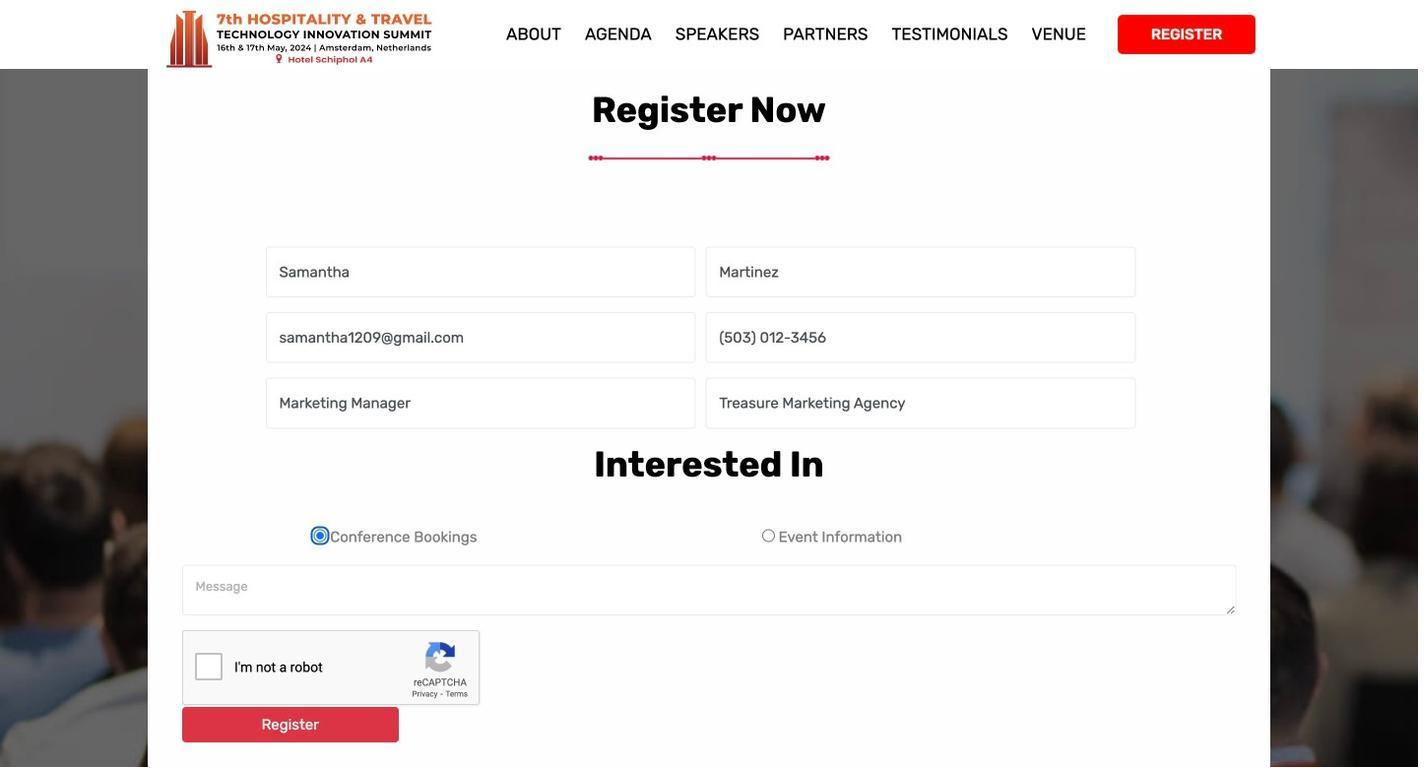 Task type: describe. For each thing, give the bounding box(es) containing it.
Enter Your Last Name text field
[[706, 247, 1136, 297]]

Enter Your Company Name text field
[[706, 378, 1136, 429]]

Enter Your First Name text field
[[266, 247, 696, 297]]

logo image
[[162, 0, 470, 78]]

Enter Your Job Title text field
[[266, 378, 696, 429]]



Task type: locate. For each thing, give the bounding box(es) containing it.
None radio
[[314, 529, 326, 542]]

Message text field
[[182, 565, 1236, 616]]

form
[[162, 247, 1251, 757]]

Enter Your Email email field
[[266, 312, 696, 363]]

None radio
[[762, 529, 775, 542]]

Enter Your Phone Number text field
[[706, 312, 1136, 363]]



Task type: vqa. For each thing, say whether or not it's contained in the screenshot.
YOUTUBE PLAY Icon
no



